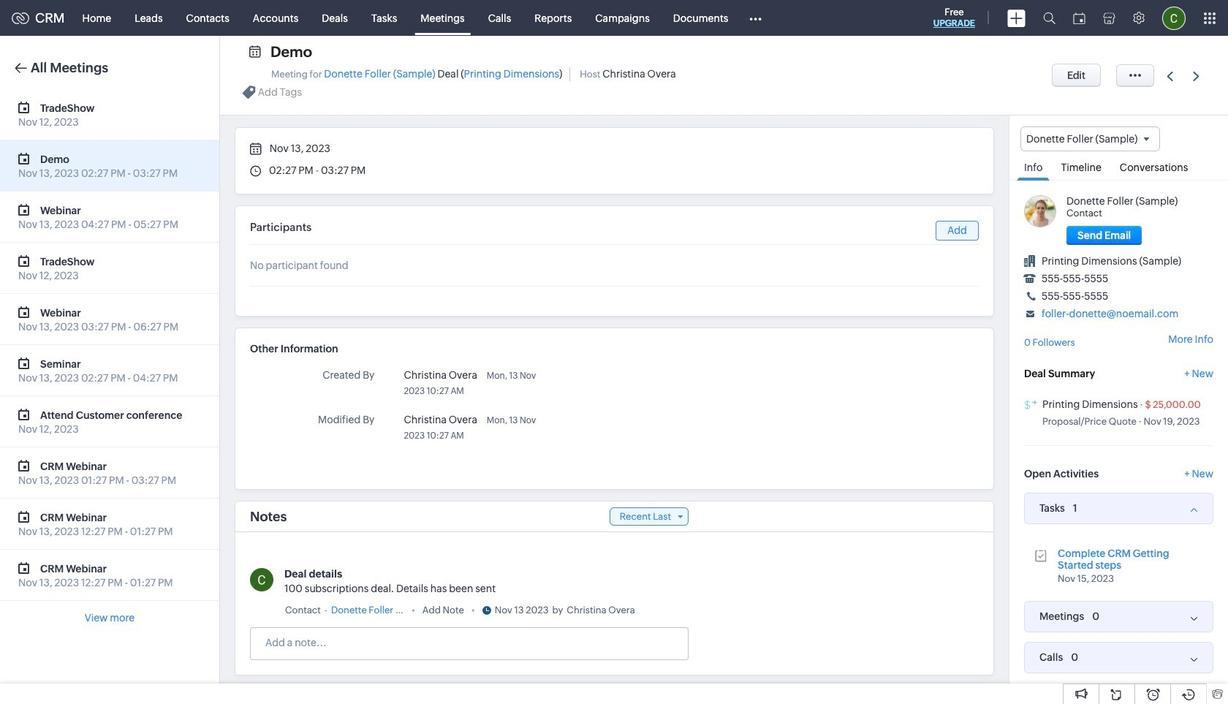 Task type: locate. For each thing, give the bounding box(es) containing it.
None button
[[1052, 64, 1101, 87], [1067, 226, 1142, 245], [1052, 64, 1101, 87], [1067, 226, 1142, 245]]

Add a note... field
[[251, 635, 687, 650]]

logo image
[[12, 12, 29, 24]]

None field
[[1021, 126, 1161, 151]]



Task type: describe. For each thing, give the bounding box(es) containing it.
create menu image
[[1008, 9, 1026, 27]]

profile element
[[1154, 0, 1195, 35]]

profile image
[[1163, 6, 1186, 30]]

previous record image
[[1167, 71, 1174, 81]]

search element
[[1035, 0, 1065, 36]]

Other Modules field
[[740, 6, 772, 30]]

search image
[[1043, 12, 1056, 24]]

next record image
[[1193, 71, 1203, 81]]

calendar image
[[1073, 12, 1086, 24]]

create menu element
[[999, 0, 1035, 35]]



